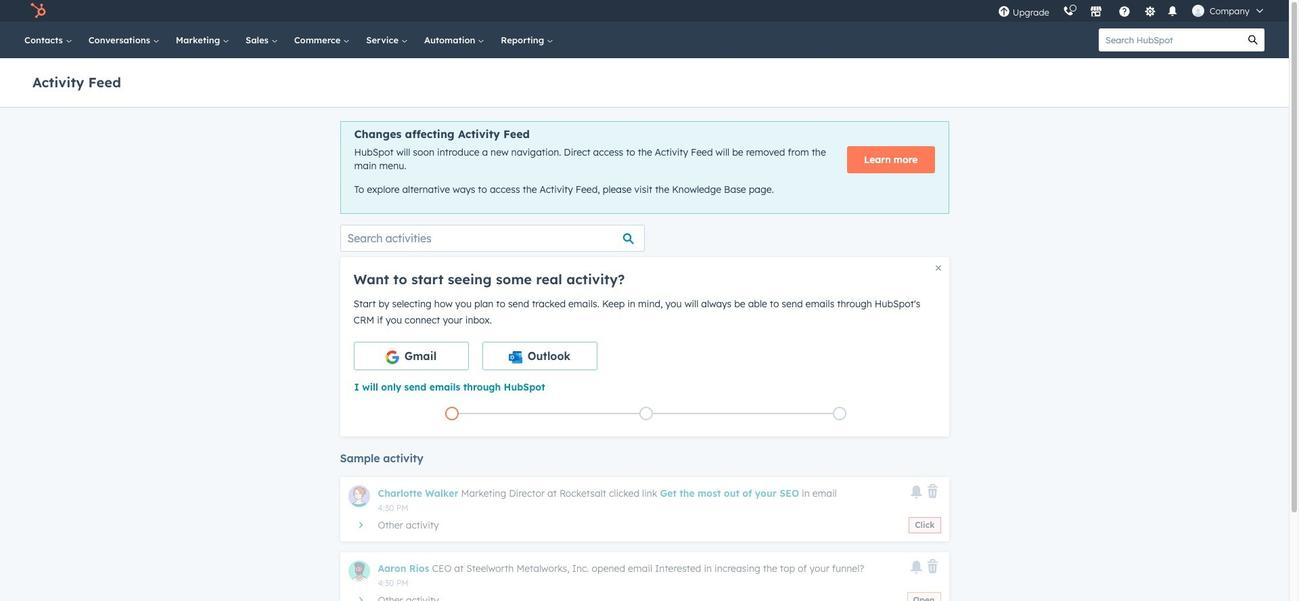 Task type: locate. For each thing, give the bounding box(es) containing it.
None checkbox
[[482, 342, 597, 370]]

list
[[355, 404, 937, 423]]

Search HubSpot search field
[[1099, 28, 1242, 51]]

jacob simon image
[[1192, 5, 1205, 17]]

menu
[[991, 0, 1273, 22]]

None checkbox
[[354, 342, 469, 370]]



Task type: vqa. For each thing, say whether or not it's contained in the screenshot.
list
yes



Task type: describe. For each thing, give the bounding box(es) containing it.
marketplaces image
[[1090, 6, 1102, 18]]

Search activities search field
[[340, 225, 645, 252]]

close image
[[936, 265, 941, 271]]

onboarding.steps.finalstep.title image
[[837, 410, 843, 418]]

onboarding.steps.sendtrackedemailingmail.title image
[[643, 410, 649, 418]]



